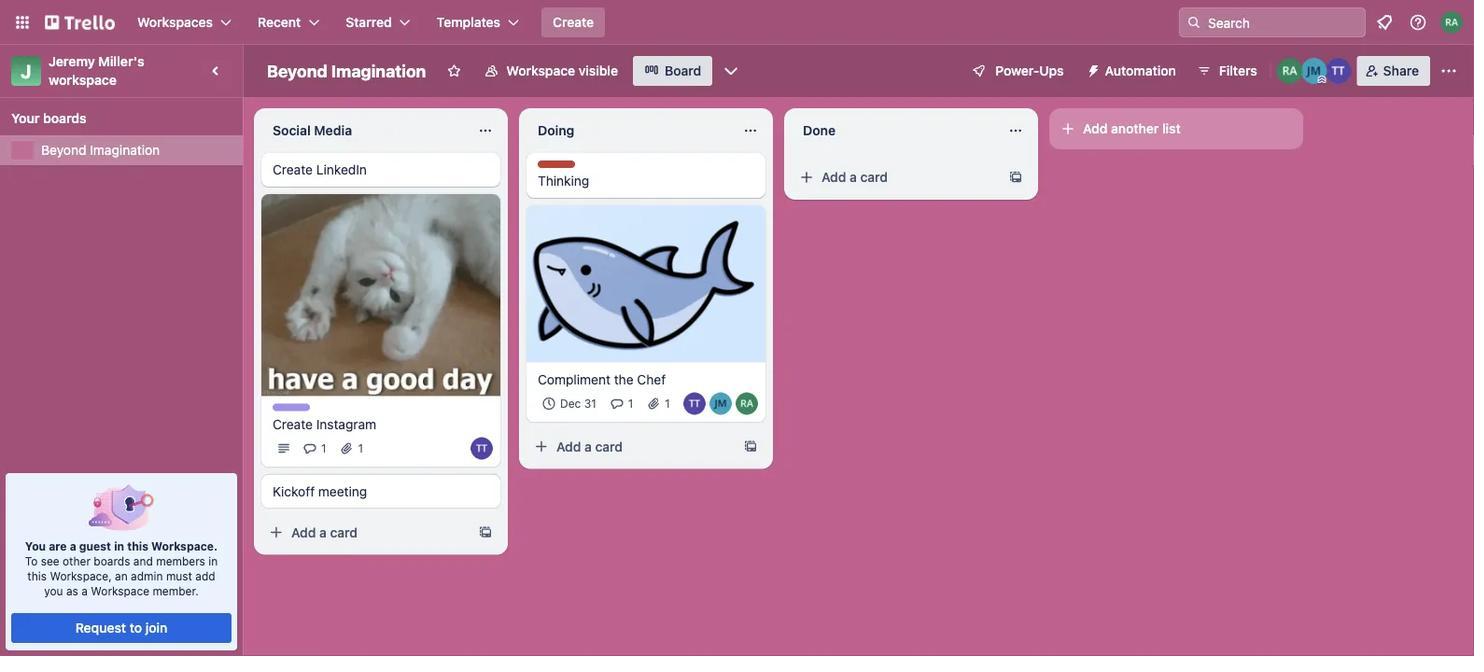 Task type: describe. For each thing, give the bounding box(es) containing it.
0 horizontal spatial imagination
[[90, 142, 160, 158]]

share
[[1383, 63, 1419, 78]]

imagination inside 'text box'
[[331, 61, 426, 81]]

are
[[49, 540, 67, 553]]

request
[[75, 620, 126, 636]]

workspaces button
[[126, 7, 243, 37]]

as
[[66, 584, 78, 598]]

media
[[314, 123, 352, 138]]

must
[[166, 570, 192, 583]]

create from template… image for done
[[1008, 170, 1023, 185]]

your boards with 1 items element
[[11, 107, 222, 130]]

workspace.
[[151, 540, 218, 553]]

0 horizontal spatial beyond imagination
[[41, 142, 160, 158]]

create instagram link
[[273, 415, 489, 434]]

color: purple, title: none image
[[273, 404, 310, 411]]

1 horizontal spatial jeremy miller (jeremymiller198) image
[[1301, 58, 1327, 84]]

join
[[145, 620, 167, 636]]

add a card for doing
[[556, 439, 623, 454]]

compliment the chef
[[538, 372, 666, 387]]

card for social media
[[330, 525, 358, 540]]

done
[[803, 123, 836, 138]]

request to join button
[[11, 613, 231, 643]]

workspace visible
[[506, 63, 618, 78]]

admin
[[131, 570, 163, 583]]

a right are
[[70, 540, 76, 553]]

to
[[130, 620, 142, 636]]

add a card button for doing
[[527, 432, 736, 462]]

meeting
[[318, 484, 367, 499]]

open information menu image
[[1409, 13, 1428, 32]]

kickoff
[[273, 484, 315, 499]]

members
[[156, 555, 205, 568]]

request to join
[[75, 620, 167, 636]]

linkedin
[[316, 162, 367, 177]]

0 vertical spatial terry turtle (terryturtle) image
[[1326, 58, 1352, 84]]

power-ups button
[[958, 56, 1075, 86]]

Social Media text field
[[261, 116, 467, 146]]

sm image
[[1079, 56, 1105, 82]]

primary element
[[0, 0, 1474, 45]]

recent
[[258, 14, 301, 30]]

1 down create instagram
[[321, 442, 326, 455]]

search image
[[1187, 15, 1202, 30]]

thoughts thinking
[[538, 162, 589, 189]]

workspace visible button
[[473, 56, 629, 86]]

workspace navigation collapse icon image
[[204, 58, 230, 84]]

a for social media
[[319, 525, 327, 540]]

filters
[[1219, 63, 1257, 78]]

you
[[25, 540, 46, 553]]

workspace inside 'button'
[[506, 63, 575, 78]]

Search field
[[1202, 8, 1365, 36]]

beyond imagination link
[[41, 141, 232, 160]]

visible
[[579, 63, 618, 78]]

chef
[[637, 372, 666, 387]]

terry turtle (terryturtle) image
[[471, 437, 493, 460]]

thinking link
[[538, 172, 754, 190]]

board
[[665, 63, 701, 78]]

add a card button for social media
[[261, 518, 471, 548]]

guest
[[79, 540, 111, 553]]

add a card for done
[[822, 169, 888, 185]]

recent button
[[247, 7, 331, 37]]

Doing text field
[[527, 116, 732, 146]]

list
[[1162, 121, 1181, 136]]

thinking
[[538, 173, 589, 189]]

add for social media
[[291, 525, 316, 540]]

kickoff meeting link
[[273, 482, 489, 501]]

Board name text field
[[258, 56, 435, 86]]

add for doing
[[556, 439, 581, 454]]

1 horizontal spatial this
[[127, 540, 148, 553]]

starred
[[346, 14, 392, 30]]

doing
[[538, 123, 575, 138]]

and
[[133, 555, 153, 568]]

thoughts
[[538, 162, 589, 175]]

workspace
[[49, 72, 117, 88]]

back to home image
[[45, 7, 115, 37]]

miller's
[[98, 54, 144, 69]]

a right as
[[81, 584, 88, 598]]

boards inside you are a guest in this workspace. to see other boards and members in this workspace, an admin must add you as a workspace member.
[[94, 555, 130, 568]]



Task type: vqa. For each thing, say whether or not it's contained in the screenshot.
Done's Add
yes



Task type: locate. For each thing, give the bounding box(es) containing it.
Dec 31 checkbox
[[538, 393, 602, 415]]

instagram
[[316, 416, 376, 432]]

2 horizontal spatial add a card button
[[792, 162, 1001, 192]]

beyond imagination inside 'text box'
[[267, 61, 426, 81]]

workspace left visible
[[506, 63, 575, 78]]

a down kickoff meeting
[[319, 525, 327, 540]]

jeremy miller (jeremymiller198) image down search field
[[1301, 58, 1327, 84]]

add a card down done
[[822, 169, 888, 185]]

add a card down 31
[[556, 439, 623, 454]]

card for done
[[860, 169, 888, 185]]

this down to
[[27, 570, 47, 583]]

2 horizontal spatial add a card
[[822, 169, 888, 185]]

workspace
[[506, 63, 575, 78], [91, 584, 149, 598]]

add down dec 31 "option"
[[556, 439, 581, 454]]

create linkedin
[[273, 162, 367, 177]]

workspace,
[[50, 570, 112, 583]]

0 vertical spatial card
[[860, 169, 888, 185]]

show menu image
[[1440, 62, 1458, 80]]

0 horizontal spatial boards
[[43, 111, 87, 126]]

add a card button for done
[[792, 162, 1001, 192]]

in
[[114, 540, 124, 553], [208, 555, 218, 568]]

2 horizontal spatial card
[[860, 169, 888, 185]]

1 down the on the bottom of page
[[628, 397, 633, 411]]

imagination down your boards with 1 items element
[[90, 142, 160, 158]]

1 vertical spatial workspace
[[91, 584, 149, 598]]

1 horizontal spatial add a card
[[556, 439, 623, 454]]

jeremy
[[49, 54, 95, 69]]

0 vertical spatial add a card
[[822, 169, 888, 185]]

create for create linkedin
[[273, 162, 313, 177]]

in up add on the bottom left of the page
[[208, 555, 218, 568]]

create
[[553, 14, 594, 30], [273, 162, 313, 177], [273, 416, 313, 432]]

0 horizontal spatial ruby anderson (rubyanderson7) image
[[736, 393, 758, 415]]

1 down chef on the left
[[665, 397, 670, 411]]

0 horizontal spatial add a card button
[[261, 518, 471, 548]]

create down color: purple, title: none image
[[273, 416, 313, 432]]

add for done
[[822, 169, 846, 185]]

add a card button down kickoff meeting link
[[261, 518, 471, 548]]

boards right your
[[43, 111, 87, 126]]

boards
[[43, 111, 87, 126], [94, 555, 130, 568]]

beyond down your boards on the left
[[41, 142, 86, 158]]

1 horizontal spatial card
[[595, 439, 623, 454]]

create for create instagram
[[273, 416, 313, 432]]

1 down instagram
[[358, 442, 363, 455]]

a down the done text box
[[850, 169, 857, 185]]

you
[[44, 584, 63, 598]]

add a card button
[[792, 162, 1001, 192], [527, 432, 736, 462], [261, 518, 471, 548]]

beyond down the recent dropdown button
[[267, 61, 327, 81]]

member.
[[153, 584, 199, 598]]

add left another
[[1083, 121, 1108, 136]]

ups
[[1039, 63, 1064, 78]]

jeremy miller (jeremymiller198) image
[[1301, 58, 1327, 84], [710, 393, 732, 415]]

0 vertical spatial in
[[114, 540, 124, 553]]

board link
[[633, 56, 713, 86]]

social
[[273, 123, 311, 138]]

compliment the chef link
[[538, 370, 754, 389]]

jeremy miller (jeremymiller198) image down "compliment the chef" link
[[710, 393, 732, 415]]

0 horizontal spatial this
[[27, 570, 47, 583]]

1 horizontal spatial terry turtle (terryturtle) image
[[1326, 58, 1352, 84]]

a for doing
[[585, 439, 592, 454]]

1 vertical spatial jeremy miller (jeremymiller198) image
[[710, 393, 732, 415]]

beyond imagination down starred
[[267, 61, 426, 81]]

terry turtle (terryturtle) image
[[1326, 58, 1352, 84], [683, 393, 706, 415]]

dec 31
[[560, 397, 596, 411]]

ruby anderson (rubyanderson7) image
[[1441, 11, 1463, 34], [736, 393, 758, 415]]

card for doing
[[595, 439, 623, 454]]

1 vertical spatial beyond imagination
[[41, 142, 160, 158]]

create from template… image
[[1008, 170, 1023, 185], [743, 439, 758, 454]]

you are a guest in this workspace. to see other boards and members in this workspace, an admin must add you as a workspace member.
[[25, 540, 218, 598]]

0 horizontal spatial add a card
[[291, 525, 358, 540]]

create instagram
[[273, 416, 376, 432]]

imagination down starred popup button
[[331, 61, 426, 81]]

0 vertical spatial create from template… image
[[1008, 170, 1023, 185]]

add a card button down the done text box
[[792, 162, 1001, 192]]

1 horizontal spatial ruby anderson (rubyanderson7) image
[[1441, 11, 1463, 34]]

other
[[63, 555, 91, 568]]

j
[[21, 60, 31, 82]]

Done text field
[[792, 116, 997, 146]]

0 vertical spatial add a card button
[[792, 162, 1001, 192]]

this up and
[[127, 540, 148, 553]]

jeremy miller's workspace
[[49, 54, 148, 88]]

1 vertical spatial in
[[208, 555, 218, 568]]

2 vertical spatial card
[[330, 525, 358, 540]]

boards up an
[[94, 555, 130, 568]]

this member is an admin of this board. image
[[1318, 76, 1326, 84]]

a for done
[[850, 169, 857, 185]]

2 vertical spatial add a card button
[[261, 518, 471, 548]]

starred button
[[335, 7, 422, 37]]

imagination
[[331, 61, 426, 81], [90, 142, 160, 158]]

color: bold red, title: "thoughts" element
[[538, 161, 589, 175]]

31
[[584, 397, 596, 411]]

create linkedin link
[[273, 161, 489, 179]]

0 vertical spatial create
[[553, 14, 594, 30]]

1 horizontal spatial beyond
[[267, 61, 327, 81]]

add another list
[[1083, 121, 1181, 136]]

1 vertical spatial ruby anderson (rubyanderson7) image
[[736, 393, 758, 415]]

1 horizontal spatial in
[[208, 555, 218, 568]]

create down social
[[273, 162, 313, 177]]

your
[[11, 111, 40, 126]]

ruby anderson (rubyanderson7) image
[[1277, 58, 1303, 84]]

0 vertical spatial beyond imagination
[[267, 61, 426, 81]]

add down kickoff
[[291, 525, 316, 540]]

automation button
[[1079, 56, 1187, 86]]

0 horizontal spatial in
[[114, 540, 124, 553]]

create for create
[[553, 14, 594, 30]]

workspaces
[[137, 14, 213, 30]]

create inside button
[[553, 14, 594, 30]]

beyond inside 'text box'
[[267, 61, 327, 81]]

1 vertical spatial boards
[[94, 555, 130, 568]]

1 vertical spatial create from template… image
[[743, 439, 758, 454]]

create from template… image for doing
[[743, 439, 758, 454]]

add a card
[[822, 169, 888, 185], [556, 439, 623, 454], [291, 525, 358, 540]]

add a card for social media
[[291, 525, 358, 540]]

1 horizontal spatial add a card button
[[527, 432, 736, 462]]

card down 31
[[595, 439, 623, 454]]

workspace down an
[[91, 584, 149, 598]]

2 vertical spatial add a card
[[291, 525, 358, 540]]

terry turtle (terryturtle) image down "compliment the chef" link
[[683, 393, 706, 415]]

add inside button
[[1083, 121, 1108, 136]]

0 horizontal spatial workspace
[[91, 584, 149, 598]]

0 horizontal spatial create from template… image
[[743, 439, 758, 454]]

templates
[[437, 14, 500, 30]]

this
[[127, 540, 148, 553], [27, 570, 47, 583]]

1 vertical spatial terry turtle (terryturtle) image
[[683, 393, 706, 415]]

1 vertical spatial card
[[595, 439, 623, 454]]

0 horizontal spatial jeremy miller (jeremymiller198) image
[[710, 393, 732, 415]]

1 vertical spatial create
[[273, 162, 313, 177]]

your boards
[[11, 111, 87, 126]]

social media
[[273, 123, 352, 138]]

in right guest
[[114, 540, 124, 553]]

dec
[[560, 397, 581, 411]]

add a card down kickoff meeting
[[291, 525, 358, 540]]

kickoff meeting
[[273, 484, 367, 499]]

0 vertical spatial ruby anderson (rubyanderson7) image
[[1441, 11, 1463, 34]]

card down meeting
[[330, 525, 358, 540]]

customize views image
[[722, 62, 741, 80]]

star or unstar board image
[[447, 63, 462, 78]]

another
[[1111, 121, 1159, 136]]

add down done
[[822, 169, 846, 185]]

1 vertical spatial add a card
[[556, 439, 623, 454]]

workspace inside you are a guest in this workspace. to see other boards and members in this workspace, an admin must add you as a workspace member.
[[91, 584, 149, 598]]

0 vertical spatial workspace
[[506, 63, 575, 78]]

power-
[[996, 63, 1039, 78]]

power-ups
[[996, 63, 1064, 78]]

1 vertical spatial imagination
[[90, 142, 160, 158]]

0 vertical spatial beyond
[[267, 61, 327, 81]]

0 horizontal spatial terry turtle (terryturtle) image
[[683, 393, 706, 415]]

add
[[1083, 121, 1108, 136], [822, 169, 846, 185], [556, 439, 581, 454], [291, 525, 316, 540]]

1 vertical spatial this
[[27, 570, 47, 583]]

card down the done text box
[[860, 169, 888, 185]]

automation
[[1105, 63, 1176, 78]]

0 notifications image
[[1373, 11, 1396, 34]]

beyond
[[267, 61, 327, 81], [41, 142, 86, 158]]

compliment
[[538, 372, 611, 387]]

1 horizontal spatial create from template… image
[[1008, 170, 1023, 185]]

1
[[628, 397, 633, 411], [665, 397, 670, 411], [321, 442, 326, 455], [358, 442, 363, 455]]

1 horizontal spatial beyond imagination
[[267, 61, 426, 81]]

create up workspace visible
[[553, 14, 594, 30]]

card
[[860, 169, 888, 185], [595, 439, 623, 454], [330, 525, 358, 540]]

a
[[850, 169, 857, 185], [585, 439, 592, 454], [319, 525, 327, 540], [70, 540, 76, 553], [81, 584, 88, 598]]

add another list button
[[1049, 108, 1303, 149]]

the
[[614, 372, 634, 387]]

1 horizontal spatial workspace
[[506, 63, 575, 78]]

2 vertical spatial create
[[273, 416, 313, 432]]

1 horizontal spatial imagination
[[331, 61, 426, 81]]

add a card button down 31
[[527, 432, 736, 462]]

an
[[115, 570, 128, 583]]

1 vertical spatial add a card button
[[527, 432, 736, 462]]

beyond imagination down your boards with 1 items element
[[41, 142, 160, 158]]

filters button
[[1191, 56, 1263, 86]]

0 vertical spatial this
[[127, 540, 148, 553]]

terry turtle (terryturtle) image right ruby anderson (rubyanderson7) icon
[[1326, 58, 1352, 84]]

see
[[41, 555, 59, 568]]

create from template… image
[[478, 525, 493, 540]]

create button
[[542, 7, 605, 37]]

beyond imagination
[[267, 61, 426, 81], [41, 142, 160, 158]]

ruby anderson (rubyanderson7) image inside primary element
[[1441, 11, 1463, 34]]

0 horizontal spatial card
[[330, 525, 358, 540]]

0 horizontal spatial beyond
[[41, 142, 86, 158]]

0 vertical spatial jeremy miller (jeremymiller198) image
[[1301, 58, 1327, 84]]

templates button
[[425, 7, 530, 37]]

1 horizontal spatial boards
[[94, 555, 130, 568]]

a down 31
[[585, 439, 592, 454]]

0 vertical spatial boards
[[43, 111, 87, 126]]

share button
[[1357, 56, 1430, 86]]

add
[[195, 570, 215, 583]]

0 vertical spatial imagination
[[331, 61, 426, 81]]

to
[[25, 555, 38, 568]]

1 vertical spatial beyond
[[41, 142, 86, 158]]



